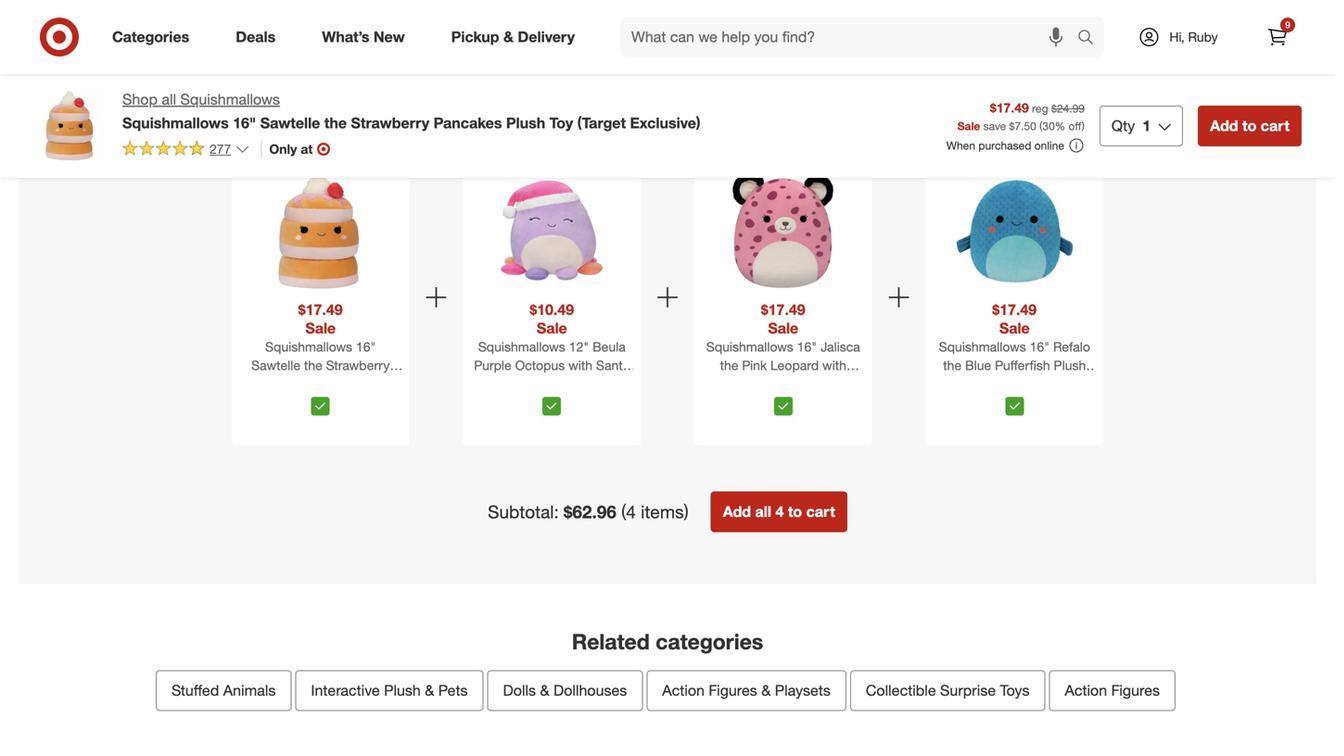 Task type: vqa. For each thing, say whether or not it's contained in the screenshot.
the Delivery
yes



Task type: describe. For each thing, give the bounding box(es) containing it.
sawtelle inside shop all squishmallows squishmallows 16" sawtelle the strawberry pancakes plush toy (target exclusive)
[[260, 114, 320, 132]]

0 vertical spatial to
[[1242, 117, 1257, 135]]

animals
[[223, 682, 276, 700]]

action figures & playsets link
[[647, 671, 846, 712]]

the for $17.49 sale squishmallows 16" refalo the blue pufferfish plush toy
[[943, 358, 962, 374]]

30
[[1043, 119, 1055, 133]]

what's new
[[322, 28, 405, 46]]

plush inside $17.49 sale squishmallows 16" refalo the blue pufferfish plush toy
[[1054, 358, 1086, 374]]

squishmallows 16" sawtelle the strawberry pancakes plush toy (target exclusive) image
[[258, 168, 383, 294]]

delivery
[[518, 28, 575, 46]]

related categories
[[572, 629, 763, 655]]

only
[[269, 141, 297, 157]]

toys
[[1000, 682, 1030, 700]]

277 link
[[122, 140, 250, 161]]

$17.49 sale squishmallows 16" jalisca the pink leopard with fuzzy belly plush toy
[[706, 301, 860, 392]]

shop all squishmallows squishmallows 16" sawtelle the strawberry pancakes plush toy (target exclusive)
[[122, 90, 701, 132]]

1 horizontal spatial cart
[[1261, 117, 1290, 135]]

action figures & playsets
[[662, 682, 831, 700]]

shop
[[122, 90, 158, 108]]

categories
[[112, 28, 189, 46]]

ruby
[[1188, 29, 1218, 45]]

off
[[1069, 119, 1082, 133]]

hi, ruby
[[1169, 29, 1218, 45]]

$10.49 sale squishmallows 12" beula purple octopus with santa hat medium plush
[[474, 301, 630, 392]]

16" for $17.49 sale squishmallows 16" sawtelle the strawberry pancakes plush toy (target exclusive)
[[356, 339, 376, 355]]

sale for $17.49 sale squishmallows 16" jalisca the pink leopard with fuzzy belly plush toy
[[768, 320, 798, 338]]

only at
[[269, 141, 313, 157]]

pancakes inside $17.49 sale squishmallows 16" sawtelle the strawberry pancakes plush toy (target exclusive)
[[242, 376, 298, 392]]

)
[[1082, 119, 1085, 133]]

all for add
[[755, 503, 771, 521]]

squishmallows for $10.49 sale squishmallows 12" beula purple octopus with santa hat medium plush
[[478, 339, 565, 355]]

squishmallows 16" refalo the blue pufferfish plush toy link
[[930, 338, 1100, 392]]

squishmallows 16" sawtelle the strawberry pancakes plush toy (target exclusive) link
[[235, 338, 406, 411]]

add all 4 to cart button
[[711, 492, 847, 533]]

add to cart button
[[1198, 106, 1302, 146]]

0 horizontal spatial cart
[[806, 503, 835, 521]]

frequently
[[529, 100, 636, 126]]

%
[[1055, 119, 1065, 133]]

santa
[[596, 358, 630, 374]]

add all 4 to cart
[[723, 503, 835, 521]]

dolls & dollhouses
[[503, 682, 627, 700]]

9 link
[[1257, 17, 1298, 57]]

squishmallows 16" refalo the blue pufferfish plush toy image
[[952, 168, 1077, 294]]

dollhouses
[[554, 682, 627, 700]]

toy inside shop all squishmallows squishmallows 16" sawtelle the strawberry pancakes plush toy (target exclusive)
[[550, 114, 573, 132]]

pickup & delivery link
[[435, 17, 598, 57]]

with inside the $10.49 sale squishmallows 12" beula purple octopus with santa hat medium plush
[[568, 358, 593, 374]]

deals
[[236, 28, 276, 46]]

qty
[[1112, 117, 1135, 135]]

save
[[983, 119, 1006, 133]]

reg
[[1032, 102, 1048, 116]]

playsets
[[775, 682, 831, 700]]

collectible surprise toys link
[[850, 671, 1045, 712]]

$17.49 for $17.49 sale squishmallows 16" jalisca the pink leopard with fuzzy belly plush toy
[[761, 301, 805, 319]]

plush inside the $10.49 sale squishmallows 12" beula purple octopus with santa hat medium plush
[[573, 376, 605, 392]]

4
[[776, 503, 784, 521]]

squishmallows 12" beula purple octopus with santa hat medium plush link
[[467, 338, 637, 392]]

squishmallows 16" jalisca the pink leopard with fuzzy belly plush toy link
[[698, 338, 868, 392]]

$24.99
[[1051, 102, 1085, 116]]

action figures link
[[1049, 671, 1176, 712]]

at
[[301, 141, 313, 157]]

16" for $17.49 sale squishmallows 16" refalo the blue pufferfish plush toy
[[1030, 339, 1050, 355]]

what's new link
[[306, 17, 428, 57]]

sawtelle inside $17.49 sale squishmallows 16" sawtelle the strawberry pancakes plush toy (target exclusive)
[[251, 358, 300, 374]]

toy inside $17.49 sale squishmallows 16" refalo the blue pufferfish plush toy
[[1005, 376, 1024, 392]]

blue
[[965, 358, 991, 374]]

pufferfish
[[995, 358, 1050, 374]]

together
[[720, 100, 806, 126]]

collectible
[[866, 682, 936, 700]]

action figures
[[1065, 682, 1160, 700]]

fuzzy
[[721, 376, 754, 392]]

search
[[1069, 30, 1114, 48]]

stuffed
[[172, 682, 219, 700]]

leopard
[[771, 358, 819, 374]]

1 vertical spatial to
[[788, 503, 802, 521]]

exclusive) inside $17.49 sale squishmallows 16" sawtelle the strawberry pancakes plush toy (target exclusive)
[[292, 395, 349, 411]]

search button
[[1069, 17, 1114, 61]]

purchased
[[979, 139, 1031, 153]]

items)
[[641, 502, 689, 523]]

online
[[1035, 139, 1064, 153]]

& right the dolls
[[540, 682, 549, 700]]

plush inside $17.49 sale squishmallows 16" jalisca the pink leopard with fuzzy belly plush toy
[[790, 376, 822, 392]]

new
[[374, 28, 405, 46]]

strawberry inside $17.49 sale squishmallows 16" sawtelle the strawberry pancakes plush toy (target exclusive)
[[326, 358, 390, 374]]

image of squishmallows 16" sawtelle the strawberry pancakes plush toy (target exclusive) image
[[33, 89, 108, 163]]

plush inside 'link'
[[384, 682, 421, 700]]

12"
[[569, 339, 589, 355]]

toy inside $17.49 sale squishmallows 16" jalisca the pink leopard with fuzzy belly plush toy
[[826, 376, 845, 392]]



Task type: locate. For each thing, give the bounding box(es) containing it.
$17.49
[[990, 100, 1029, 116], [298, 301, 343, 319], [761, 301, 805, 319], [992, 301, 1037, 319]]

the inside $17.49 sale squishmallows 16" refalo the blue pufferfish plush toy
[[943, 358, 962, 374]]

sale up squishmallows 16" jalisca the pink leopard with fuzzy belly plush toy 'link'
[[768, 320, 798, 338]]

cart down 9 link
[[1261, 117, 1290, 135]]

277
[[210, 141, 231, 157]]

1 vertical spatial pancakes
[[242, 376, 298, 392]]

to
[[1242, 117, 1257, 135], [788, 503, 802, 521]]

action down related categories
[[662, 682, 705, 700]]

related
[[572, 629, 650, 655]]

0 vertical spatial pancakes
[[434, 114, 502, 132]]

surprise
[[940, 682, 996, 700]]

1 vertical spatial strawberry
[[326, 358, 390, 374]]

figures
[[709, 682, 757, 700], [1111, 682, 1160, 700]]

0 vertical spatial add
[[1210, 117, 1238, 135]]

$17.49 inside $17.49 sale squishmallows 16" jalisca the pink leopard with fuzzy belly plush toy
[[761, 301, 805, 319]]

1 horizontal spatial pancakes
[[434, 114, 502, 132]]

1 horizontal spatial action
[[1065, 682, 1107, 700]]

plush inside $17.49 sale squishmallows 16" sawtelle the strawberry pancakes plush toy (target exclusive)
[[301, 376, 334, 392]]

squishmallows inside $17.49 sale squishmallows 16" refalo the blue pufferfish plush toy
[[939, 339, 1026, 355]]

all right shop
[[162, 90, 176, 108]]

2 with from the left
[[822, 358, 846, 374]]

when
[[947, 139, 975, 153]]

0 horizontal spatial with
[[568, 358, 593, 374]]

exclusive) inside shop all squishmallows squishmallows 16" sawtelle the strawberry pancakes plush toy (target exclusive)
[[630, 114, 701, 132]]

cart
[[1261, 117, 1290, 135], [806, 503, 835, 521]]

0 horizontal spatial figures
[[709, 682, 757, 700]]

figures for action figures
[[1111, 682, 1160, 700]]

$17.49 up squishmallows 16" sawtelle the strawberry pancakes plush toy (target exclusive) link
[[298, 301, 343, 319]]

$17.49 sale squishmallows 16" refalo the blue pufferfish plush toy
[[939, 301, 1090, 392]]

cart right 4
[[806, 503, 835, 521]]

$10.49
[[530, 301, 574, 319]]

1 vertical spatial sawtelle
[[251, 358, 300, 374]]

stuffed animals
[[172, 682, 276, 700]]

add to cart
[[1210, 117, 1290, 135]]

add left 4
[[723, 503, 751, 521]]

figures inside action figures "link"
[[1111, 682, 1160, 700]]

2 figures from the left
[[1111, 682, 1160, 700]]

deals link
[[220, 17, 299, 57]]

sale up squishmallows 16" refalo the blue pufferfish plush toy link
[[999, 320, 1030, 338]]

interactive plush & pets
[[311, 682, 468, 700]]

$
[[1009, 119, 1015, 133]]

categories
[[656, 629, 763, 655]]

&
[[503, 28, 514, 46], [425, 682, 434, 700], [540, 682, 549, 700], [761, 682, 771, 700]]

sale up squishmallows 16" sawtelle the strawberry pancakes plush toy (target exclusive) link
[[305, 320, 336, 338]]

sale inside $17.49 sale squishmallows 16" refalo the blue pufferfish plush toy
[[999, 320, 1030, 338]]

1
[[1143, 117, 1151, 135]]

0 horizontal spatial all
[[162, 90, 176, 108]]

what's
[[322, 28, 369, 46]]

toy inside $17.49 sale squishmallows 16" sawtelle the strawberry pancakes plush toy (target exclusive)
[[337, 376, 357, 392]]

hi,
[[1169, 29, 1185, 45]]

sale
[[958, 119, 980, 133], [305, 320, 336, 338], [537, 320, 567, 338], [768, 320, 798, 338], [999, 320, 1030, 338]]

16" inside $17.49 sale squishmallows 16" refalo the blue pufferfish plush toy
[[1030, 339, 1050, 355]]

sale inside the $10.49 sale squishmallows 12" beula purple octopus with santa hat medium plush
[[537, 320, 567, 338]]

0 vertical spatial all
[[162, 90, 176, 108]]

interactive
[[311, 682, 380, 700]]

2 action from the left
[[1065, 682, 1107, 700]]

sale inside $17.49 sale squishmallows 16" sawtelle the strawberry pancakes plush toy (target exclusive)
[[305, 320, 336, 338]]

collectible surprise toys
[[866, 682, 1030, 700]]

when purchased online
[[947, 139, 1064, 153]]

figures for action figures & playsets
[[709, 682, 757, 700]]

add for add all 4 to cart
[[723, 503, 751, 521]]

all for shop
[[162, 90, 176, 108]]

categories link
[[96, 17, 213, 57]]

$17.49 up squishmallows 16" refalo the blue pufferfish plush toy link
[[992, 301, 1037, 319]]

stuffed animals link
[[156, 671, 291, 712]]

sale inside $17.49 sale squishmallows 16" jalisca the pink leopard with fuzzy belly plush toy
[[768, 320, 798, 338]]

$17.49 for $17.49 sale squishmallows 16" refalo the blue pufferfish plush toy
[[992, 301, 1037, 319]]

squishmallows for $17.49 sale squishmallows 16" jalisca the pink leopard with fuzzy belly plush toy
[[706, 339, 793, 355]]

16" inside $17.49 sale squishmallows 16" sawtelle the strawberry pancakes plush toy (target exclusive)
[[356, 339, 376, 355]]

0 vertical spatial exclusive)
[[630, 114, 701, 132]]

$17.49 inside $17.49 sale squishmallows 16" sawtelle the strawberry pancakes plush toy (target exclusive)
[[298, 301, 343, 319]]

$17.49 inside $17.49 reg $24.99 sale save $ 7.50 ( 30 % off )
[[990, 100, 1029, 116]]

sale for $17.49 sale squishmallows 16" refalo the blue pufferfish plush toy
[[999, 320, 1030, 338]]

action for action figures & playsets
[[662, 682, 705, 700]]

all inside add all 4 to cart button
[[755, 503, 771, 521]]

(target
[[577, 114, 626, 132], [360, 376, 400, 392]]

action right toys
[[1065, 682, 1107, 700]]

pink
[[742, 358, 767, 374]]

16"
[[233, 114, 256, 132], [356, 339, 376, 355], [797, 339, 817, 355], [1030, 339, 1050, 355]]

None checkbox
[[311, 397, 330, 416], [1005, 397, 1024, 416], [311, 397, 330, 416], [1005, 397, 1024, 416]]

plush
[[506, 114, 545, 132], [1054, 358, 1086, 374], [301, 376, 334, 392], [573, 376, 605, 392], [790, 376, 822, 392], [384, 682, 421, 700]]

0 horizontal spatial action
[[662, 682, 705, 700]]

exclusive)
[[630, 114, 701, 132], [292, 395, 349, 411]]

& left playsets in the right of the page
[[761, 682, 771, 700]]

with inside $17.49 sale squishmallows 16" jalisca the pink leopard with fuzzy belly plush toy
[[822, 358, 846, 374]]

$17.49 sale squishmallows 16" sawtelle the strawberry pancakes plush toy (target exclusive)
[[242, 301, 400, 411]]

(target inside $17.49 sale squishmallows 16" sawtelle the strawberry pancakes plush toy (target exclusive)
[[360, 376, 400, 392]]

0 vertical spatial strawberry
[[351, 114, 430, 132]]

squishmallows 16" jalisca the pink leopard with fuzzy belly plush toy image
[[720, 168, 846, 294]]

add right 1
[[1210, 117, 1238, 135]]

sale inside $17.49 reg $24.99 sale save $ 7.50 ( 30 % off )
[[958, 119, 980, 133]]

What can we help you find? suggestions appear below search field
[[620, 17, 1082, 57]]

strawberry inside shop all squishmallows squishmallows 16" sawtelle the strawberry pancakes plush toy (target exclusive)
[[351, 114, 430, 132]]

& inside 'link'
[[425, 682, 434, 700]]

the for $17.49 sale squishmallows 16" sawtelle the strawberry pancakes plush toy (target exclusive)
[[304, 358, 322, 374]]

1 horizontal spatial with
[[822, 358, 846, 374]]

squishmallows for $17.49 sale squishmallows 16" sawtelle the strawberry pancakes plush toy (target exclusive)
[[265, 339, 352, 355]]

add for add to cart
[[1210, 117, 1238, 135]]

squishmallows
[[180, 90, 280, 108], [122, 114, 229, 132], [265, 339, 352, 355], [478, 339, 565, 355], [706, 339, 793, 355], [939, 339, 1026, 355]]

all inside shop all squishmallows squishmallows 16" sawtelle the strawberry pancakes plush toy (target exclusive)
[[162, 90, 176, 108]]

$17.49 for $17.49 sale squishmallows 16" sawtelle the strawberry pancakes plush toy (target exclusive)
[[298, 301, 343, 319]]

sawtelle
[[260, 114, 320, 132], [251, 358, 300, 374]]

$17.49 reg $24.99 sale save $ 7.50 ( 30 % off )
[[958, 100, 1085, 133]]

& right pickup
[[503, 28, 514, 46]]

& left pets
[[425, 682, 434, 700]]

frequently bought together
[[529, 100, 806, 126]]

(
[[1040, 119, 1043, 133]]

(4
[[621, 502, 636, 523]]

$17.49 up squishmallows 16" jalisca the pink leopard with fuzzy belly plush toy 'link'
[[761, 301, 805, 319]]

pets
[[438, 682, 468, 700]]

0 vertical spatial (target
[[577, 114, 626, 132]]

the inside $17.49 sale squishmallows 16" jalisca the pink leopard with fuzzy belly plush toy
[[720, 358, 738, 374]]

1 vertical spatial all
[[755, 503, 771, 521]]

pancakes inside shop all squishmallows squishmallows 16" sawtelle the strawberry pancakes plush toy (target exclusive)
[[434, 114, 502, 132]]

1 horizontal spatial to
[[1242, 117, 1257, 135]]

$62.96
[[564, 502, 616, 523]]

sale up when
[[958, 119, 980, 133]]

9
[[1285, 19, 1290, 31]]

0 vertical spatial sawtelle
[[260, 114, 320, 132]]

with down jalisca
[[822, 358, 846, 374]]

all left 4
[[755, 503, 771, 521]]

1 with from the left
[[568, 358, 593, 374]]

plush inside shop all squishmallows squishmallows 16" sawtelle the strawberry pancakes plush toy (target exclusive)
[[506, 114, 545, 132]]

all
[[162, 90, 176, 108], [755, 503, 771, 521]]

1 horizontal spatial figures
[[1111, 682, 1160, 700]]

1 vertical spatial cart
[[806, 503, 835, 521]]

the inside $17.49 sale squishmallows 16" sawtelle the strawberry pancakes plush toy (target exclusive)
[[304, 358, 322, 374]]

pickup & delivery
[[451, 28, 575, 46]]

toy
[[550, 114, 573, 132], [337, 376, 357, 392], [826, 376, 845, 392], [1005, 376, 1024, 392]]

figures inside action figures & playsets link
[[709, 682, 757, 700]]

0 horizontal spatial to
[[788, 503, 802, 521]]

16" for $17.49 sale squishmallows 16" jalisca the pink leopard with fuzzy belly plush toy
[[797, 339, 817, 355]]

beula
[[593, 339, 626, 355]]

squishmallows inside the $10.49 sale squishmallows 12" beula purple octopus with santa hat medium plush
[[478, 339, 565, 355]]

the
[[324, 114, 347, 132], [304, 358, 322, 374], [720, 358, 738, 374], [943, 358, 962, 374]]

bought
[[642, 100, 714, 126]]

(target inside shop all squishmallows squishmallows 16" sawtelle the strawberry pancakes plush toy (target exclusive)
[[577, 114, 626, 132]]

interactive plush & pets link
[[295, 671, 484, 712]]

the for $17.49 sale squishmallows 16" jalisca the pink leopard with fuzzy belly plush toy
[[720, 358, 738, 374]]

purple
[[474, 358, 512, 374]]

0 vertical spatial cart
[[1261, 117, 1290, 135]]

with down 12"
[[568, 358, 593, 374]]

sale down $10.49
[[537, 320, 567, 338]]

0 horizontal spatial pancakes
[[242, 376, 298, 392]]

$17.49 up $
[[990, 100, 1029, 116]]

pickup
[[451, 28, 499, 46]]

hat
[[498, 376, 519, 392]]

16" inside shop all squishmallows squishmallows 16" sawtelle the strawberry pancakes plush toy (target exclusive)
[[233, 114, 256, 132]]

dolls & dollhouses link
[[487, 671, 643, 712]]

0 horizontal spatial (target
[[360, 376, 400, 392]]

octopus
[[515, 358, 565, 374]]

refalo
[[1053, 339, 1090, 355]]

squishmallows 12" beula purple octopus with santa hat medium plush image
[[489, 168, 615, 294]]

squishmallows for shop all squishmallows squishmallows 16" sawtelle the strawberry pancakes plush toy (target exclusive)
[[180, 90, 280, 108]]

1 action from the left
[[662, 682, 705, 700]]

sale for $17.49 sale squishmallows 16" sawtelle the strawberry pancakes plush toy (target exclusive)
[[305, 320, 336, 338]]

action
[[662, 682, 705, 700], [1065, 682, 1107, 700]]

the inside shop all squishmallows squishmallows 16" sawtelle the strawberry pancakes plush toy (target exclusive)
[[324, 114, 347, 132]]

medium
[[522, 376, 570, 392]]

add
[[1210, 117, 1238, 135], [723, 503, 751, 521]]

action inside "link"
[[1065, 682, 1107, 700]]

0 horizontal spatial exclusive)
[[292, 395, 349, 411]]

jalisca
[[821, 339, 860, 355]]

1 vertical spatial add
[[723, 503, 751, 521]]

qty 1
[[1112, 117, 1151, 135]]

squishmallows for $17.49 sale squishmallows 16" refalo the blue pufferfish plush toy
[[939, 339, 1026, 355]]

squishmallows inside $17.49 sale squishmallows 16" sawtelle the strawberry pancakes plush toy (target exclusive)
[[265, 339, 352, 355]]

action for action figures
[[1065, 682, 1107, 700]]

1 horizontal spatial (target
[[577, 114, 626, 132]]

None checkbox
[[543, 397, 561, 416], [774, 397, 793, 416], [543, 397, 561, 416], [774, 397, 793, 416]]

subtotal:
[[488, 502, 559, 523]]

squishmallows inside $17.49 sale squishmallows 16" jalisca the pink leopard with fuzzy belly plush toy
[[706, 339, 793, 355]]

1 vertical spatial (target
[[360, 376, 400, 392]]

$17.49 for $17.49 reg $24.99 sale save $ 7.50 ( 30 % off )
[[990, 100, 1029, 116]]

$17.49 inside $17.49 sale squishmallows 16" refalo the blue pufferfish plush toy
[[992, 301, 1037, 319]]

1 figures from the left
[[709, 682, 757, 700]]

1 horizontal spatial exclusive)
[[630, 114, 701, 132]]

7.50
[[1015, 119, 1036, 133]]

1 horizontal spatial all
[[755, 503, 771, 521]]

0 horizontal spatial add
[[723, 503, 751, 521]]

subtotal: $62.96 (4 items)
[[488, 502, 689, 523]]

sale for $10.49 sale squishmallows 12" beula purple octopus with santa hat medium plush
[[537, 320, 567, 338]]

1 horizontal spatial add
[[1210, 117, 1238, 135]]

1 vertical spatial exclusive)
[[292, 395, 349, 411]]

dolls
[[503, 682, 536, 700]]

16" inside $17.49 sale squishmallows 16" jalisca the pink leopard with fuzzy belly plush toy
[[797, 339, 817, 355]]



